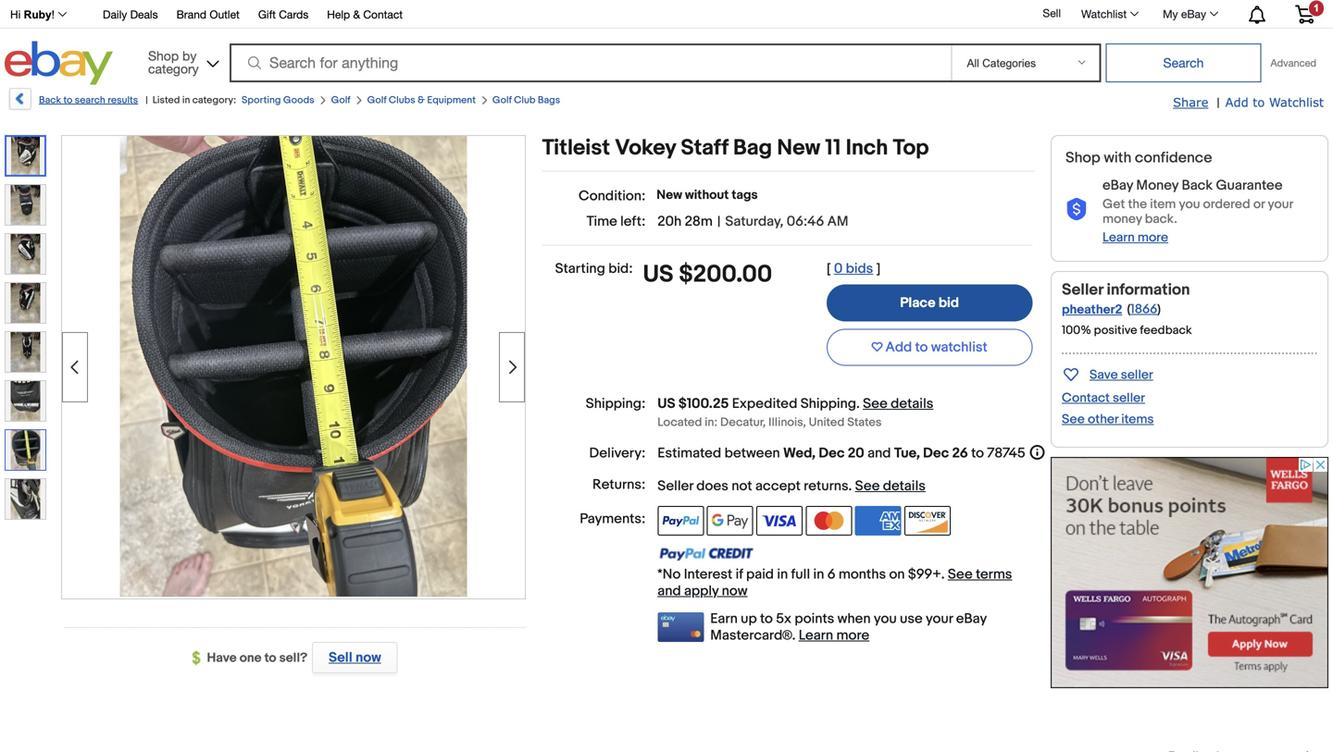 Task type: locate. For each thing, give the bounding box(es) containing it.
learn
[[1103, 230, 1135, 246], [799, 628, 834, 645]]

see up states at the bottom right of the page
[[863, 396, 888, 413]]

us inside us $100.25 expedited shipping . see details located in: decatur, illinois, united states
[[658, 396, 676, 413]]

your right use
[[926, 611, 953, 628]]

1 vertical spatial learn
[[799, 628, 834, 645]]

more inside 'us $200.00' main content
[[837, 628, 870, 645]]

does
[[697, 478, 729, 495]]

to down advanced link
[[1253, 95, 1265, 109]]

| right share button at the top right of the page
[[1217, 95, 1220, 111]]

0 horizontal spatial ebay
[[957, 611, 987, 628]]

brand
[[177, 8, 207, 21]]

0 horizontal spatial contact
[[363, 8, 403, 21]]

1 vertical spatial your
[[926, 611, 953, 628]]

ebay up get
[[1103, 177, 1134, 194]]

back
[[39, 94, 61, 107], [1182, 177, 1213, 194]]

0 vertical spatial .
[[857, 396, 860, 413]]

0 horizontal spatial and
[[658, 584, 681, 600]]

shop inside shop by category
[[148, 48, 179, 63]]

golf clubs & equipment
[[367, 94, 476, 107]]

1 horizontal spatial dec
[[924, 446, 950, 462]]

titleist vokey staff bag new 11 inch top  - picture 7 of 8 image
[[120, 134, 467, 597]]

between
[[725, 446, 780, 462]]

ruby
[[24, 8, 52, 21]]

| left 'listed'
[[146, 94, 148, 107]]

0 vertical spatial shop
[[148, 48, 179, 63]]

to left watchlist
[[916, 339, 928, 356]]

1 vertical spatial learn more link
[[799, 628, 870, 645]]

0 vertical spatial ebay
[[1182, 7, 1207, 20]]

back up ordered
[[1182, 177, 1213, 194]]

1 vertical spatial back
[[1182, 177, 1213, 194]]

picture 3 of 8 image
[[6, 234, 45, 274]]

0 vertical spatial now
[[722, 584, 748, 600]]

ebay mastercard image
[[658, 613, 704, 643]]

golf clubs & equipment link
[[367, 94, 476, 107]]

1 horizontal spatial new
[[777, 135, 821, 162]]

shop with confidence
[[1066, 149, 1213, 167]]

golf for golf
[[331, 94, 351, 107]]

seller inside contact seller see other items
[[1113, 391, 1146, 407]]

more right points
[[837, 628, 870, 645]]

1 horizontal spatial ebay
[[1103, 177, 1134, 194]]

dollar sign image
[[192, 652, 207, 667]]

in right 'listed'
[[182, 94, 190, 107]]

contact up other
[[1062, 391, 1110, 407]]

not
[[732, 478, 753, 495]]

located
[[658, 416, 702, 430]]

your
[[1268, 197, 1294, 213], [926, 611, 953, 628]]

1 horizontal spatial learn more link
[[1103, 230, 1169, 246]]

1 vertical spatial .
[[849, 478, 852, 495]]

sell inside account navigation
[[1043, 7, 1061, 20]]

more down "back."
[[1138, 230, 1169, 246]]

your right or
[[1268, 197, 1294, 213]]

starting bid:
[[555, 261, 633, 277]]

0 horizontal spatial learn
[[799, 628, 834, 645]]

2 horizontal spatial |
[[1217, 95, 1220, 111]]

add to watchlist button
[[827, 329, 1033, 366]]

if
[[736, 567, 743, 584]]

see
[[863, 396, 888, 413], [1062, 412, 1085, 428], [855, 478, 880, 495], [948, 567, 973, 584]]

in
[[182, 94, 190, 107], [777, 567, 788, 584], [814, 567, 825, 584]]

0 horizontal spatial add
[[886, 339, 912, 356]]

sell right sell?
[[329, 650, 353, 667]]

0 vertical spatial new
[[777, 135, 821, 162]]

new left 11
[[777, 135, 821, 162]]

deals
[[130, 8, 158, 21]]

bid:
[[609, 261, 633, 277]]

you left use
[[874, 611, 897, 628]]

sell?
[[279, 651, 308, 667]]

more
[[1138, 230, 1169, 246], [837, 628, 870, 645]]

20
[[848, 446, 865, 462]]

1 horizontal spatial &
[[418, 94, 425, 107]]

1 golf from the left
[[331, 94, 351, 107]]

golf
[[331, 94, 351, 107], [367, 94, 387, 107], [493, 94, 512, 107]]

0 horizontal spatial sell
[[329, 650, 353, 667]]

watchlist link
[[1072, 3, 1148, 25]]

. up states at the bottom right of the page
[[857, 396, 860, 413]]

see down 20
[[855, 478, 880, 495]]

shop by category
[[148, 48, 199, 76]]

have
[[207, 651, 237, 667]]

category:
[[192, 94, 236, 107]]

1 horizontal spatial your
[[1268, 197, 1294, 213]]

golf left the clubs
[[367, 94, 387, 107]]

2 horizontal spatial golf
[[493, 94, 512, 107]]

add right share
[[1226, 95, 1249, 109]]

0 vertical spatial learn
[[1103, 230, 1135, 246]]

0 horizontal spatial &
[[353, 8, 360, 21]]

place bid
[[900, 295, 960, 312]]

visa image
[[757, 507, 803, 536]]

1 horizontal spatial contact
[[1062, 391, 1110, 407]]

3 golf from the left
[[493, 94, 512, 107]]

save
[[1090, 368, 1119, 383]]

cards
[[279, 8, 309, 21]]

0 vertical spatial add
[[1226, 95, 1249, 109]]

2 dec from the left
[[924, 446, 950, 462]]

0 horizontal spatial seller
[[658, 478, 694, 495]]

0 vertical spatial details
[[891, 396, 934, 413]]

share | add to watchlist
[[1174, 95, 1324, 111]]

watchlist
[[932, 339, 988, 356]]

1 horizontal spatial golf
[[367, 94, 387, 107]]

seller
[[1121, 368, 1154, 383], [1113, 391, 1146, 407]]

details down the tue,
[[883, 478, 926, 495]]

)
[[1158, 302, 1161, 318]]

06:46
[[787, 213, 825, 230]]

0 vertical spatial contact
[[363, 8, 403, 21]]

seller up "pheather2"
[[1062, 281, 1104, 300]]

0 vertical spatial more
[[1138, 230, 1169, 246]]

& right the clubs
[[418, 94, 425, 107]]

shop left with
[[1066, 149, 1101, 167]]

wed,
[[784, 446, 816, 462]]

place
[[900, 295, 936, 312]]

contact seller link
[[1062, 391, 1146, 407]]

learn more
[[799, 628, 870, 645]]

0 vertical spatial your
[[1268, 197, 1294, 213]]

0 horizontal spatial learn more link
[[799, 628, 870, 645]]

1 vertical spatial details
[[883, 478, 926, 495]]

new without tags
[[657, 188, 758, 203]]

golf right goods
[[331, 94, 351, 107]]

confidence
[[1135, 149, 1213, 167]]

clubs
[[389, 94, 416, 107]]

account navigation
[[0, 0, 1329, 29]]

add
[[1226, 95, 1249, 109], [886, 339, 912, 356]]

1 vertical spatial add
[[886, 339, 912, 356]]

watchlist inside "share | add to watchlist"
[[1270, 95, 1324, 109]]

seller inside seller information pheather2 ( 1866 ) 100% positive feedback
[[1062, 281, 1104, 300]]

us $100.25 expedited shipping . see details located in: decatur, illinois, united states
[[658, 396, 934, 430]]

& right help
[[353, 8, 360, 21]]

back.
[[1145, 212, 1178, 227]]

you right item at the top of page
[[1179, 197, 1201, 213]]

us $200.00
[[643, 261, 773, 289]]

1 vertical spatial &
[[418, 94, 425, 107]]

20h
[[658, 213, 682, 230]]

Search for anything text field
[[232, 45, 948, 81]]

1 horizontal spatial back
[[1182, 177, 1213, 194]]

sell link
[[1035, 7, 1070, 20]]

seller inside save seller button
[[1121, 368, 1154, 383]]

to right one
[[264, 651, 277, 667]]

seller for seller information
[[1062, 281, 1104, 300]]

shop left by
[[148, 48, 179, 63]]

see left other
[[1062, 412, 1085, 428]]

5x
[[776, 611, 792, 628]]

0 horizontal spatial now
[[356, 650, 381, 667]]

0 horizontal spatial back
[[39, 94, 61, 107]]

us up located
[[658, 396, 676, 413]]

to inside "share | add to watchlist"
[[1253, 95, 1265, 109]]

0 vertical spatial you
[[1179, 197, 1201, 213]]

see details link up the 'american express' image
[[855, 478, 926, 495]]

0 vertical spatial seller
[[1121, 368, 1154, 383]]

to left 5x on the bottom right of page
[[760, 611, 773, 628]]

1 vertical spatial contact
[[1062, 391, 1110, 407]]

0 horizontal spatial dec
[[819, 446, 845, 462]]

and right 20
[[868, 446, 891, 462]]

gift cards link
[[258, 5, 309, 25]]

to inside earn up to 5x points when you use your ebay mastercard®.
[[760, 611, 773, 628]]

1 vertical spatial you
[[874, 611, 897, 628]]

now inside see terms and apply now
[[722, 584, 748, 600]]

1 horizontal spatial seller
[[1062, 281, 1104, 300]]

see details link up states at the bottom right of the page
[[863, 396, 934, 413]]

1 vertical spatial new
[[657, 188, 683, 203]]

2 horizontal spatial ebay
[[1182, 7, 1207, 20]]

back inside the ebay money back guarantee get the item you ordered or your money back. learn more
[[1182, 177, 1213, 194]]

(
[[1128, 302, 1131, 318]]

picture 7 of 8 image
[[6, 431, 45, 471]]

0 horizontal spatial in
[[182, 94, 190, 107]]

earn up to 5x points when you use your ebay mastercard®.
[[711, 611, 987, 645]]

1 horizontal spatial and
[[868, 446, 891, 462]]

0 vertical spatial and
[[868, 446, 891, 462]]

1 horizontal spatial learn
[[1103, 230, 1135, 246]]

see details link
[[863, 396, 934, 413], [855, 478, 926, 495]]

1 horizontal spatial shop
[[1066, 149, 1101, 167]]

one
[[240, 651, 262, 667]]

1 horizontal spatial in
[[777, 567, 788, 584]]

ordered
[[1204, 197, 1251, 213]]

0 horizontal spatial watchlist
[[1082, 7, 1127, 20]]

paid
[[747, 567, 774, 584]]

pheather2
[[1062, 302, 1123, 318]]

place bid button
[[827, 285, 1033, 322]]

2 golf from the left
[[367, 94, 387, 107]]

0 horizontal spatial golf
[[331, 94, 351, 107]]

1
[[1314, 2, 1320, 14]]

1 horizontal spatial more
[[1138, 230, 1169, 246]]

to inside 'link'
[[63, 94, 73, 107]]

0 vertical spatial seller
[[1062, 281, 1104, 300]]

golf left club
[[493, 94, 512, 107]]

1 vertical spatial seller
[[658, 478, 694, 495]]

None submit
[[1106, 44, 1262, 82]]

seller right save
[[1121, 368, 1154, 383]]

details inside us $100.25 expedited shipping . see details located in: decatur, illinois, united states
[[891, 396, 934, 413]]

seller for contact
[[1113, 391, 1146, 407]]

1 horizontal spatial sell
[[1043, 7, 1061, 20]]

picture 4 of 8 image
[[6, 283, 45, 323]]

outlet
[[210, 8, 240, 21]]

&
[[353, 8, 360, 21], [418, 94, 425, 107]]

learn more link down see terms and apply now link
[[799, 628, 870, 645]]

advanced link
[[1262, 44, 1326, 82]]

0 vertical spatial &
[[353, 8, 360, 21]]

in left 6
[[814, 567, 825, 584]]

1 dec from the left
[[819, 446, 845, 462]]

dec left 20
[[819, 446, 845, 462]]

seller for seller does not accept returns
[[658, 478, 694, 495]]

see left terms on the bottom of page
[[948, 567, 973, 584]]

and left apply
[[658, 584, 681, 600]]

0 vertical spatial watchlist
[[1082, 7, 1127, 20]]

points
[[795, 611, 835, 628]]

ebay inside account navigation
[[1182, 7, 1207, 20]]

months
[[839, 567, 886, 584]]

watchlist right sell link
[[1082, 7, 1127, 20]]

google pay image
[[707, 507, 754, 536]]

0 vertical spatial us
[[643, 261, 674, 289]]

us for us $100.25 expedited shipping . see details located in: decatur, illinois, united states
[[658, 396, 676, 413]]

0 horizontal spatial new
[[657, 188, 683, 203]]

.
[[857, 396, 860, 413], [849, 478, 852, 495]]

golf for golf clubs & equipment
[[367, 94, 387, 107]]

0 vertical spatial sell
[[1043, 7, 1061, 20]]

26
[[953, 446, 969, 462]]

see inside us $100.25 expedited shipping . see details located in: decatur, illinois, united states
[[863, 396, 888, 413]]

0 vertical spatial see details link
[[863, 396, 934, 413]]

seller for save
[[1121, 368, 1154, 383]]

1 horizontal spatial |
[[718, 213, 721, 230]]

0 horizontal spatial you
[[874, 611, 897, 628]]

1 vertical spatial ebay
[[1103, 177, 1134, 194]]

feedback
[[1141, 324, 1193, 338]]

bag
[[734, 135, 773, 162]]

seller inside 'us $200.00' main content
[[658, 478, 694, 495]]

full
[[791, 567, 811, 584]]

1 vertical spatial more
[[837, 628, 870, 645]]

learn inside 'us $200.00' main content
[[799, 628, 834, 645]]

bids
[[846, 261, 874, 277]]

| right 28m
[[718, 213, 721, 230]]

2 vertical spatial ebay
[[957, 611, 987, 628]]

dec left 26
[[924, 446, 950, 462]]

picture 6 of 8 image
[[6, 382, 45, 421]]

1866
[[1131, 302, 1158, 318]]

results
[[108, 94, 138, 107]]

us right "bid:"
[[643, 261, 674, 289]]

us for us $200.00
[[643, 261, 674, 289]]

1 vertical spatial and
[[658, 584, 681, 600]]

to left search
[[63, 94, 73, 107]]

new up 20h
[[657, 188, 683, 203]]

staff
[[681, 135, 729, 162]]

1 horizontal spatial add
[[1226, 95, 1249, 109]]

ebay down terms on the bottom of page
[[957, 611, 987, 628]]

in left full
[[777, 567, 788, 584]]

1 vertical spatial seller
[[1113, 391, 1146, 407]]

master card image
[[806, 507, 852, 536]]

sporting goods link
[[242, 94, 315, 107]]

learn more link
[[1103, 230, 1169, 246], [799, 628, 870, 645]]

1 horizontal spatial now
[[722, 584, 748, 600]]

learn down money
[[1103, 230, 1135, 246]]

paypal image
[[658, 507, 704, 536]]

0 vertical spatial back
[[39, 94, 61, 107]]

and inside see terms and apply now
[[658, 584, 681, 600]]

seller up paypal 'image'
[[658, 478, 694, 495]]

details up the tue,
[[891, 396, 934, 413]]

learn inside the ebay money back guarantee get the item you ordered or your money back. learn more
[[1103, 230, 1135, 246]]

see inside contact seller see other items
[[1062, 412, 1085, 428]]

contact right help
[[363, 8, 403, 21]]

learn right 5x on the bottom right of page
[[799, 628, 834, 645]]

with
[[1104, 149, 1132, 167]]

us $200.00 main content
[[542, 135, 1047, 645]]

now up earn
[[722, 584, 748, 600]]

ebay right "my"
[[1182, 7, 1207, 20]]

sell left watchlist link
[[1043, 7, 1061, 20]]

1 vertical spatial shop
[[1066, 149, 1101, 167]]

. down 20
[[849, 478, 852, 495]]

1 vertical spatial watchlist
[[1270, 95, 1324, 109]]

[ 0 bids ]
[[827, 261, 881, 277]]

0 horizontal spatial |
[[146, 94, 148, 107]]

to inside button
[[916, 339, 928, 356]]

golf club bags
[[493, 94, 561, 107]]

1 horizontal spatial you
[[1179, 197, 1201, 213]]

0 horizontal spatial your
[[926, 611, 953, 628]]

1 vertical spatial us
[[658, 396, 676, 413]]

back left search
[[39, 94, 61, 107]]

seller up 'items'
[[1113, 391, 1146, 407]]

am
[[828, 213, 849, 230]]

listed
[[153, 94, 180, 107]]

0 horizontal spatial more
[[837, 628, 870, 645]]

1 vertical spatial sell
[[329, 650, 353, 667]]

1 horizontal spatial watchlist
[[1270, 95, 1324, 109]]

add down place at the top of the page
[[886, 339, 912, 356]]

learn more link down money
[[1103, 230, 1169, 246]]

1 horizontal spatial .
[[857, 396, 860, 413]]

sell for sell now
[[329, 650, 353, 667]]

watchlist down advanced
[[1270, 95, 1324, 109]]

now right sell?
[[356, 650, 381, 667]]

contact inside contact seller see other items
[[1062, 391, 1110, 407]]

0 vertical spatial learn more link
[[1103, 230, 1169, 246]]

0 horizontal spatial shop
[[148, 48, 179, 63]]

sell
[[1043, 7, 1061, 20], [329, 650, 353, 667]]



Task type: vqa. For each thing, say whether or not it's contained in the screenshot.
left now
yes



Task type: describe. For each thing, give the bounding box(es) containing it.
help
[[327, 8, 350, 21]]

pheather2 link
[[1062, 302, 1123, 318]]

item
[[1151, 197, 1177, 213]]

sell for sell
[[1043, 7, 1061, 20]]

$200.00
[[679, 261, 773, 289]]

ebay inside earn up to 5x points when you use your ebay mastercard®.
[[957, 611, 987, 628]]

add inside button
[[886, 339, 912, 356]]

golf for golf club bags
[[493, 94, 512, 107]]

*no interest if paid in full in 6 months on $99+.
[[658, 567, 948, 584]]

shop for shop with confidence
[[1066, 149, 1101, 167]]

gift
[[258, 8, 276, 21]]

time
[[587, 213, 618, 230]]

saturday,
[[726, 213, 784, 230]]

when
[[838, 611, 871, 628]]

contact seller see other items
[[1062, 391, 1154, 428]]

or
[[1254, 197, 1266, 213]]

picture 8 of 8 image
[[6, 480, 45, 520]]

tue,
[[895, 446, 920, 462]]

0 horizontal spatial .
[[849, 478, 852, 495]]

see terms and apply now
[[658, 567, 1013, 600]]

see terms and apply now link
[[658, 567, 1013, 600]]

up
[[741, 611, 757, 628]]

have one to sell?
[[207, 651, 308, 667]]

picture 5 of 8 image
[[6, 333, 45, 372]]

bags
[[538, 94, 561, 107]]

shipping
[[801, 396, 857, 413]]

help & contact
[[327, 8, 403, 21]]

paypal credit image
[[658, 547, 754, 562]]

your inside earn up to 5x points when you use your ebay mastercard®.
[[926, 611, 953, 628]]

6
[[828, 567, 836, 584]]

money
[[1103, 212, 1143, 227]]

shop by category banner
[[0, 0, 1329, 90]]

0 bids link
[[834, 261, 874, 277]]

contact inside "link"
[[363, 8, 403, 21]]

| listed in category:
[[146, 94, 236, 107]]

with details__icon image
[[1066, 198, 1088, 222]]

picture 1 of 8 image
[[6, 137, 44, 175]]

to right 26
[[972, 446, 984, 462]]

category
[[148, 61, 199, 76]]

expedited
[[732, 396, 798, 413]]

hi
[[10, 8, 21, 21]]

more inside the ebay money back guarantee get the item you ordered or your money back. learn more
[[1138, 230, 1169, 246]]

0
[[834, 261, 843, 277]]

other
[[1088, 412, 1119, 428]]

advertisement region
[[1051, 457, 1329, 689]]

$99+.
[[908, 567, 945, 584]]

golf club bags link
[[493, 94, 561, 107]]

inch
[[846, 135, 888, 162]]

american express image
[[856, 507, 902, 536]]

save seller button
[[1062, 364, 1154, 385]]

tags
[[732, 188, 758, 203]]

illinois,
[[769, 416, 806, 430]]

use
[[900, 611, 923, 628]]

gift cards
[[258, 8, 309, 21]]

titleist
[[542, 135, 610, 162]]

2 horizontal spatial in
[[814, 567, 825, 584]]

top
[[893, 135, 929, 162]]

add inside "share | add to watchlist"
[[1226, 95, 1249, 109]]

| inside 'us $200.00' main content
[[718, 213, 721, 230]]

100%
[[1062, 324, 1092, 338]]

hi ruby !
[[10, 8, 55, 21]]

discover image
[[905, 507, 951, 536]]

back inside 'link'
[[39, 94, 61, 107]]

28m
[[685, 213, 713, 230]]

my ebay link
[[1153, 3, 1227, 25]]

decatur,
[[721, 416, 766, 430]]

. inside us $100.25 expedited shipping . see details located in: decatur, illinois, united states
[[857, 396, 860, 413]]

united
[[809, 416, 845, 430]]

apply
[[684, 584, 719, 600]]

you inside earn up to 5x points when you use your ebay mastercard®.
[[874, 611, 897, 628]]

help & contact link
[[327, 5, 403, 25]]

add to watchlist link
[[1226, 94, 1324, 111]]

shipping:
[[586, 396, 646, 413]]

shop for shop by category
[[148, 48, 179, 63]]

daily deals link
[[103, 5, 158, 25]]

mastercard®.
[[711, 628, 796, 645]]

| inside "share | add to watchlist"
[[1217, 95, 1220, 111]]

goods
[[283, 94, 315, 107]]

& inside "link"
[[353, 8, 360, 21]]

none submit inside shop by category banner
[[1106, 44, 1262, 82]]

ebay money back guarantee get the item you ordered or your money back. learn more
[[1103, 177, 1294, 246]]

1866 link
[[1131, 302, 1158, 318]]

estimated between wed, dec 20 and tue, dec 26 to 78745
[[658, 446, 1026, 462]]

see other items link
[[1062, 412, 1154, 428]]

delivery:
[[590, 446, 646, 462]]

earn
[[711, 611, 738, 628]]

payments:
[[580, 511, 646, 528]]

money
[[1137, 177, 1179, 194]]

vokey
[[615, 135, 676, 162]]

11
[[826, 135, 841, 162]]

interest
[[684, 567, 733, 584]]

titleist vokey staff bag new 11 inch top
[[542, 135, 929, 162]]

see inside see terms and apply now
[[948, 567, 973, 584]]

time left:
[[587, 213, 646, 230]]

add to watchlist
[[886, 339, 988, 356]]

in:
[[705, 416, 718, 430]]

watchlist inside account navigation
[[1082, 7, 1127, 20]]

you inside the ebay money back guarantee get the item you ordered or your money back. learn more
[[1179, 197, 1201, 213]]

on
[[890, 567, 905, 584]]

picture 2 of 8 image
[[6, 185, 45, 225]]

daily deals
[[103, 8, 158, 21]]

!
[[52, 8, 55, 21]]

ebay inside the ebay money back guarantee get the item you ordered or your money back. learn more
[[1103, 177, 1134, 194]]

without
[[685, 188, 729, 203]]

1 vertical spatial now
[[356, 650, 381, 667]]

your inside the ebay money back guarantee get the item you ordered or your money back. learn more
[[1268, 197, 1294, 213]]

1 vertical spatial see details link
[[855, 478, 926, 495]]

brand outlet link
[[177, 5, 240, 25]]

[
[[827, 261, 831, 277]]



